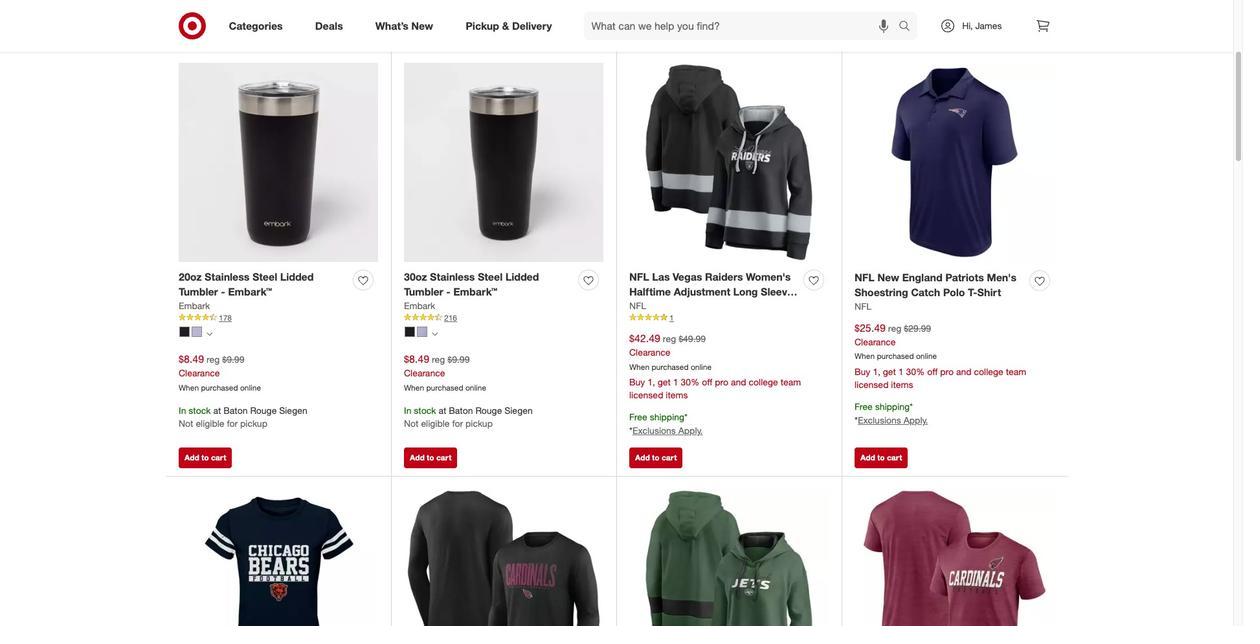 Task type: vqa. For each thing, say whether or not it's contained in the screenshot.
left NFL "link"
yes



Task type: describe. For each thing, give the bounding box(es) containing it.
same day delivery
[[885, 14, 973, 27]]

halftime
[[629, 285, 671, 298]]

lilac image
[[417, 327, 427, 338]]

purchased inside $42.49 reg $49.99 clearance when purchased online buy 1, get 1 30% off pro and college team licensed items
[[652, 362, 689, 372]]

30% for $42.49
[[681, 377, 700, 388]]

delivery for same day delivery
[[935, 14, 973, 27]]

shipping for $42.49
[[650, 412, 684, 423]]

men's
[[987, 271, 1017, 284]]

pickup button
[[693, 6, 756, 35]]

add to cart for nfl las vegas raiders women's halftime adjustment long sleeve fleece hooded sweatshirt
[[635, 453, 677, 463]]

at for 30oz stainless steel lidded tumbler  - embark™
[[439, 406, 446, 417]]

licensed for $25.49
[[855, 380, 889, 391]]

for for 20oz stainless steel lidded tumbler - embark™
[[227, 419, 238, 430]]

purchased inside $25.49 reg $29.99 clearance when purchased online buy 1, get 1 30% off pro and college team licensed items
[[877, 352, 914, 362]]

items for $25.49
[[891, 380, 913, 391]]

add to cart button for nfl las vegas raiders women's halftime adjustment long sleeve fleece hooded sweatshirt
[[629, 448, 683, 469]]

adjustment
[[674, 285, 730, 298]]

72 results
[[174, 10, 243, 28]]

shipping button
[[986, 6, 1060, 35]]

add to cart for nfl new england patriots men's shoestring catch polo t-shirt
[[861, 453, 902, 463]]

hi, james
[[962, 20, 1002, 31]]

pickup for 30oz stainless steel lidded tumbler  - embark™
[[466, 419, 493, 430]]

purchased down all colors icon
[[201, 383, 238, 393]]

stock for 20oz stainless steel lidded tumbler - embark™
[[189, 406, 211, 417]]

exclusions apply. button for $42.49
[[633, 425, 703, 438]]

all colors element for 20oz stainless steel lidded tumbler - embark™
[[207, 330, 212, 338]]

shop in store
[[786, 14, 847, 27]]

online inside $25.49 reg $29.99 clearance when purchased online buy 1, get 1 30% off pro and college team licensed items
[[916, 352, 937, 362]]

pickup & delivery link
[[455, 12, 568, 40]]

when down black image
[[404, 383, 424, 393]]

178
[[219, 313, 232, 323]]

same day delivery button
[[861, 6, 981, 35]]

stock for 30oz stainless steel lidded tumbler  - embark™
[[414, 406, 436, 417]]

free shipping * * exclusions apply. for $25.49
[[855, 402, 928, 426]]

216 link
[[404, 313, 603, 324]]

hooded
[[665, 300, 703, 313]]

not for 20oz stainless steel lidded tumbler - embark™
[[179, 419, 193, 430]]

online inside $42.49 reg $49.99 clearance when purchased online buy 1, get 1 30% off pro and college team licensed items
[[691, 362, 712, 372]]

vegas
[[673, 271, 702, 284]]

long
[[733, 285, 758, 298]]

exclusions apply. button for $25.49
[[858, 414, 928, 427]]

$9.99 for 30oz stainless steel lidded tumbler  - embark™
[[448, 354, 470, 365]]

pickup for pickup
[[717, 14, 748, 27]]

off for $25.49
[[927, 367, 938, 378]]

what's new link
[[364, 12, 449, 40]]

same
[[885, 14, 912, 27]]

shoestring
[[855, 286, 908, 299]]

72
[[174, 10, 190, 28]]

1, for $25.49
[[873, 367, 881, 378]]

pickup for 20oz stainless steel lidded tumbler - embark™
[[240, 419, 267, 430]]

shipping for $25.49
[[875, 402, 910, 413]]

deals link
[[304, 12, 359, 40]]

add to cart for 30oz stainless steel lidded tumbler  - embark™
[[410, 453, 452, 463]]

embark for 30oz stainless steel lidded tumbler  - embark™
[[404, 300, 435, 311]]

what's
[[375, 19, 409, 32]]

tumbler for 20oz
[[179, 285, 218, 298]]

20oz stainless steel lidded tumbler - embark™ link
[[179, 270, 348, 300]]

embark for 20oz stainless steel lidded tumbler - embark™
[[179, 300, 210, 311]]

in stock at  baton rouge siegen not eligible for pickup for 30oz stainless steel lidded tumbler  - embark™
[[404, 406, 533, 430]]

stainless for 20oz
[[205, 271, 250, 284]]

day
[[915, 14, 932, 27]]

reg inside $42.49 reg $49.99 clearance when purchased online buy 1, get 1 30% off pro and college team licensed items
[[663, 333, 676, 344]]

nfl las vegas raiders women's halftime adjustment long sleeve fleece hooded sweatshirt link
[[629, 270, 798, 313]]

team for nfl las vegas raiders women's halftime adjustment long sleeve fleece hooded sweatshirt
[[781, 377, 801, 388]]

deals
[[315, 19, 343, 32]]

cart for 30oz stainless steel lidded tumbler  - embark™
[[436, 453, 452, 463]]

in stock at  baton rouge siegen not eligible for pickup for 20oz stainless steel lidded tumbler - embark™
[[179, 406, 307, 430]]

stainless for 30oz
[[430, 271, 475, 284]]

add to cart for 20oz stainless steel lidded tumbler - embark™
[[185, 453, 226, 463]]

nfl new england patriots men's shoestring catch polo t-shirt link
[[855, 271, 1024, 300]]

store
[[824, 14, 847, 27]]

delivery for pickup & delivery
[[512, 19, 552, 32]]

england
[[902, 271, 943, 284]]

apply. for $25.49
[[904, 415, 928, 426]]

add for 20oz stainless steel lidded tumbler - embark™
[[185, 453, 199, 463]]

search button
[[893, 12, 924, 43]]

to for 30oz stainless steel lidded tumbler  - embark™
[[427, 453, 434, 463]]

las
[[652, 271, 670, 284]]

sweatshirt
[[706, 300, 759, 313]]

add for nfl new england patriots men's shoestring catch polo t-shirt
[[861, 453, 875, 463]]

for for 30oz stainless steel lidded tumbler  - embark™
[[452, 419, 463, 430]]

patriots
[[945, 271, 984, 284]]

free shipping * * exclusions apply. for $42.49
[[629, 412, 703, 437]]

$8.49 for 30oz stainless steel lidded tumbler  - embark™
[[404, 353, 429, 366]]

reg down all colors image
[[432, 354, 445, 365]]

clearance down all colors image
[[404, 368, 445, 379]]

steel for 20oz stainless steel lidded tumbler - embark™
[[252, 271, 277, 284]]

lidded for 30oz stainless steel lidded tumbler  - embark™
[[506, 271, 539, 284]]

pro for $25.49
[[940, 367, 954, 378]]

apply. for $42.49
[[678, 426, 703, 437]]

$49.99
[[679, 333, 706, 344]]

get for $25.49
[[883, 367, 896, 378]]

rouge for 30oz stainless steel lidded tumbler  - embark™
[[476, 406, 502, 417]]

catch
[[911, 286, 940, 299]]

free for $25.49
[[855, 402, 873, 413]]

nfl las vegas raiders women's halftime adjustment long sleeve fleece hooded sweatshirt
[[629, 271, 793, 313]]

nfl for 'nfl' link for nfl new england patriots men's shoestring catch polo t-shirt
[[855, 301, 872, 312]]

add for nfl las vegas raiders women's halftime adjustment long sleeve fleece hooded sweatshirt
[[635, 453, 650, 463]]

exclusions for $42.49
[[633, 426, 676, 437]]

new for what's
[[411, 19, 433, 32]]

1, for $42.49
[[648, 377, 655, 388]]

$42.49
[[629, 332, 660, 345]]

college for nfl new england patriots men's shoestring catch polo t-shirt
[[974, 367, 1003, 378]]

eligible for 20oz stainless steel lidded tumbler - embark™
[[196, 419, 224, 430]]

pickup & delivery
[[466, 19, 552, 32]]

black image
[[405, 327, 415, 338]]

and for long
[[731, 377, 746, 388]]

embark™ for 30oz
[[453, 285, 497, 298]]

get for $42.49
[[658, 377, 671, 388]]

in for 20oz stainless steel lidded tumbler - embark™
[[179, 406, 186, 417]]

t-
[[968, 286, 977, 299]]

fleece
[[629, 300, 662, 313]]



Task type: locate. For each thing, give the bounding box(es) containing it.
0 horizontal spatial buy
[[629, 377, 645, 388]]

nfl new england patriots men's shoestring catch polo t-shirt image
[[855, 63, 1055, 263], [855, 63, 1055, 263]]

30oz
[[404, 271, 427, 284]]

2 siegen from the left
[[505, 406, 533, 417]]

1 horizontal spatial delivery
[[935, 14, 973, 27]]

to for 20oz stainless steel lidded tumbler - embark™
[[201, 453, 209, 463]]

0 horizontal spatial embark link
[[179, 300, 210, 313]]

baton for 30oz stainless steel lidded tumbler  - embark™
[[449, 406, 473, 417]]

exclusions
[[858, 415, 901, 426], [633, 426, 676, 437]]

embark link for 20oz stainless steel lidded tumbler - embark™
[[179, 300, 210, 313]]

get down $25.49
[[883, 367, 896, 378]]

nfl inside nfl new england patriots men's shoestring catch polo t-shirt
[[855, 271, 875, 284]]

items down $49.99
[[666, 390, 688, 401]]

categories link
[[218, 12, 299, 40]]

30oz stainless steel lidded tumbler  - embark™
[[404, 271, 539, 298]]

$25.49
[[855, 322, 886, 335]]

women's
[[746, 271, 791, 284]]

30% down "$29.99"
[[906, 367, 925, 378]]

1 horizontal spatial embark link
[[404, 300, 435, 313]]

0 horizontal spatial not
[[179, 419, 193, 430]]

and
[[956, 367, 972, 378], [731, 377, 746, 388]]

tumbler inside 30oz stainless steel lidded tumbler  - embark™
[[404, 285, 443, 298]]

all colors element right lilac image
[[207, 330, 212, 338]]

clearance down $25.49
[[855, 336, 896, 347]]

0 horizontal spatial get
[[658, 377, 671, 388]]

1 horizontal spatial stainless
[[430, 271, 475, 284]]

*
[[910, 402, 913, 413], [684, 412, 688, 423], [855, 415, 858, 426], [629, 426, 633, 437]]

off inside $25.49 reg $29.99 clearance when purchased online buy 1, get 1 30% off pro and college team licensed items
[[927, 367, 938, 378]]

0 horizontal spatial tumbler
[[179, 285, 218, 298]]

1 stainless from the left
[[205, 271, 250, 284]]

1 horizontal spatial shipping
[[875, 402, 910, 413]]

buy down $42.49
[[629, 377, 645, 388]]

clearance inside $42.49 reg $49.99 clearance when purchased online buy 1, get 1 30% off pro and college team licensed items
[[629, 347, 670, 358]]

&
[[502, 19, 509, 32]]

in for 30oz stainless steel lidded tumbler  - embark™
[[404, 406, 411, 417]]

0 horizontal spatial apply.
[[678, 426, 703, 437]]

0 horizontal spatial eligible
[[196, 419, 224, 430]]

0 horizontal spatial 1,
[[648, 377, 655, 388]]

when down $25.49
[[855, 352, 875, 362]]

1 embark link from the left
[[179, 300, 210, 313]]

1,
[[873, 367, 881, 378], [648, 377, 655, 388]]

$8.49 reg $9.99 clearance when purchased online for 20oz stainless steel lidded tumbler - embark™
[[179, 353, 261, 393]]

0 horizontal spatial $8.49 reg $9.99 clearance when purchased online
[[179, 353, 261, 393]]

1 steel from the left
[[252, 271, 277, 284]]

1 all colors element from the left
[[207, 330, 212, 338]]

all colors element
[[207, 330, 212, 338], [432, 330, 438, 338]]

purchased down all colors image
[[426, 383, 463, 393]]

clearance inside $25.49 reg $29.99 clearance when purchased online buy 1, get 1 30% off pro and college team licensed items
[[855, 336, 896, 347]]

1 horizontal spatial college
[[974, 367, 1003, 378]]

0 horizontal spatial shipping
[[650, 412, 684, 423]]

shirt
[[977, 286, 1001, 299]]

2 - from the left
[[446, 285, 450, 298]]

nfl arizona cardinals men's quick turn performance short sleeve t-shirt image
[[855, 490, 1055, 627], [855, 490, 1055, 627]]

1 horizontal spatial at
[[439, 406, 446, 417]]

embark™ inside 20oz stainless steel lidded tumbler - embark™
[[228, 285, 272, 298]]

in
[[179, 406, 186, 417], [404, 406, 411, 417]]

1 horizontal spatial $9.99
[[448, 354, 470, 365]]

nfl up shoestring
[[855, 271, 875, 284]]

1 horizontal spatial lidded
[[506, 271, 539, 284]]

buy for $25.49
[[855, 367, 870, 378]]

shop in store button
[[762, 6, 856, 35]]

items inside $25.49 reg $29.99 clearance when purchased online buy 1, get 1 30% off pro and college team licensed items
[[891, 380, 913, 391]]

3 add from the left
[[635, 453, 650, 463]]

clearance down all colors icon
[[179, 368, 220, 379]]

1 horizontal spatial exclusions apply. button
[[858, 414, 928, 427]]

1 add from the left
[[185, 453, 199, 463]]

1 not from the left
[[179, 419, 193, 430]]

add to cart button for 20oz stainless steel lidded tumbler - embark™
[[179, 448, 232, 469]]

james
[[975, 20, 1002, 31]]

0 horizontal spatial stainless
[[205, 271, 250, 284]]

1 horizontal spatial rouge
[[476, 406, 502, 417]]

all colors element for 30oz stainless steel lidded tumbler  - embark™
[[432, 330, 438, 338]]

tumbler down 30oz in the top left of the page
[[404, 285, 443, 298]]

1 horizontal spatial in stock at  baton rouge siegen not eligible for pickup
[[404, 406, 533, 430]]

0 horizontal spatial delivery
[[512, 19, 552, 32]]

embark
[[179, 300, 210, 311], [404, 300, 435, 311]]

stainless right 20oz
[[205, 271, 250, 284]]

- for 30oz
[[446, 285, 450, 298]]

team inside $42.49 reg $49.99 clearance when purchased online buy 1, get 1 30% off pro and college team licensed items
[[781, 377, 801, 388]]

tumbler inside 20oz stainless steel lidded tumbler - embark™
[[179, 285, 218, 298]]

lilac image
[[192, 327, 202, 338]]

$8.49 reg $9.99 clearance when purchased online down all colors icon
[[179, 353, 261, 393]]

2 add from the left
[[410, 453, 425, 463]]

1 horizontal spatial for
[[452, 419, 463, 430]]

30% inside $25.49 reg $29.99 clearance when purchased online buy 1, get 1 30% off pro and college team licensed items
[[906, 367, 925, 378]]

1 add to cart from the left
[[185, 453, 226, 463]]

pro inside $25.49 reg $29.99 clearance when purchased online buy 1, get 1 30% off pro and college team licensed items
[[940, 367, 954, 378]]

2 stock from the left
[[414, 406, 436, 417]]

3 cart from the left
[[662, 453, 677, 463]]

delivery right day
[[935, 14, 973, 27]]

2 $9.99 from the left
[[448, 354, 470, 365]]

eligible
[[196, 419, 224, 430], [421, 419, 450, 430]]

black image
[[179, 327, 190, 338]]

2 add to cart button from the left
[[404, 448, 457, 469]]

2 not from the left
[[404, 419, 419, 430]]

college inside $25.49 reg $29.99 clearance when purchased online buy 1, get 1 30% off pro and college team licensed items
[[974, 367, 1003, 378]]

4 add to cart from the left
[[861, 453, 902, 463]]

baton
[[224, 406, 248, 417], [449, 406, 473, 417]]

0 horizontal spatial pickup
[[240, 419, 267, 430]]

nfl link for nfl new england patriots men's shoestring catch polo t-shirt
[[855, 300, 872, 313]]

20oz stainless steel lidded tumbler - embark™ image
[[179, 63, 378, 263], [179, 63, 378, 263]]

team inside $25.49 reg $29.99 clearance when purchased online buy 1, get 1 30% off pro and college team licensed items
[[1006, 367, 1026, 378]]

1 horizontal spatial items
[[891, 380, 913, 391]]

1
[[669, 313, 674, 323], [899, 367, 904, 378], [673, 377, 678, 388]]

embark link for 30oz stainless steel lidded tumbler  - embark™
[[404, 300, 435, 313]]

clearance
[[855, 336, 896, 347], [629, 347, 670, 358], [179, 368, 220, 379], [404, 368, 445, 379]]

- for 20oz
[[221, 285, 225, 298]]

1 horizontal spatial and
[[956, 367, 972, 378]]

embark link
[[179, 300, 210, 313], [404, 300, 435, 313]]

pickup inside button
[[717, 14, 748, 27]]

1 horizontal spatial embark
[[404, 300, 435, 311]]

results
[[195, 10, 243, 28]]

off inside $42.49 reg $49.99 clearance when purchased online buy 1, get 1 30% off pro and college team licensed items
[[702, 377, 712, 388]]

$9.99 down the 178
[[222, 354, 244, 365]]

free for $42.49
[[629, 412, 647, 423]]

0 horizontal spatial lidded
[[280, 271, 314, 284]]

$29.99
[[904, 323, 931, 334]]

college for nfl las vegas raiders women's halftime adjustment long sleeve fleece hooded sweatshirt
[[749, 377, 778, 388]]

1 horizontal spatial pro
[[940, 367, 954, 378]]

1 horizontal spatial not
[[404, 419, 419, 430]]

add to cart
[[185, 453, 226, 463], [410, 453, 452, 463], [635, 453, 677, 463], [861, 453, 902, 463]]

steel inside 20oz stainless steel lidded tumbler - embark™
[[252, 271, 277, 284]]

1, inside $25.49 reg $29.99 clearance when purchased online buy 1, get 1 30% off pro and college team licensed items
[[873, 367, 881, 378]]

raiders
[[705, 271, 743, 284]]

2 rouge from the left
[[476, 406, 502, 417]]

what's new
[[375, 19, 433, 32]]

embark™ up the 178
[[228, 285, 272, 298]]

nfl new york jets women's halftime adjustment long sleeve fleece hooded sweatshirt image
[[629, 490, 829, 627], [629, 490, 829, 627]]

0 horizontal spatial licensed
[[629, 390, 663, 401]]

tumbler
[[179, 285, 218, 298], [404, 285, 443, 298]]

0 horizontal spatial stock
[[189, 406, 211, 417]]

items
[[891, 380, 913, 391], [666, 390, 688, 401]]

0 horizontal spatial siegen
[[279, 406, 307, 417]]

add to cart button for nfl new england patriots men's shoestring catch polo t-shirt
[[855, 448, 908, 469]]

online
[[916, 352, 937, 362], [691, 362, 712, 372], [240, 383, 261, 393], [465, 383, 486, 393]]

licensed for $42.49
[[629, 390, 663, 401]]

0 horizontal spatial college
[[749, 377, 778, 388]]

1 to from the left
[[201, 453, 209, 463]]

and for polo
[[956, 367, 972, 378]]

for
[[227, 419, 238, 430], [452, 419, 463, 430]]

0 horizontal spatial embark™
[[228, 285, 272, 298]]

hi,
[[962, 20, 973, 31]]

add to cart button
[[179, 448, 232, 469], [404, 448, 457, 469], [629, 448, 683, 469], [855, 448, 908, 469]]

licensed inside $42.49 reg $49.99 clearance when purchased online buy 1, get 1 30% off pro and college team licensed items
[[629, 390, 663, 401]]

team for nfl new england patriots men's shoestring catch polo t-shirt
[[1006, 367, 1026, 378]]

2 $8.49 reg $9.99 clearance when purchased online from the left
[[404, 353, 486, 393]]

0 horizontal spatial new
[[411, 19, 433, 32]]

1 horizontal spatial -
[[446, 285, 450, 298]]

1 horizontal spatial exclusions
[[858, 415, 901, 426]]

at for 20oz stainless steel lidded tumbler - embark™
[[213, 406, 221, 417]]

exclusions apply. button
[[858, 414, 928, 427], [633, 425, 703, 438]]

0 horizontal spatial pro
[[715, 377, 728, 388]]

2 in from the left
[[404, 406, 411, 417]]

$42.49 reg $49.99 clearance when purchased online buy 1, get 1 30% off pro and college team licensed items
[[629, 332, 801, 401]]

lidded up the 216 link
[[506, 271, 539, 284]]

nfl link
[[629, 300, 646, 313], [855, 300, 872, 313]]

$9.99 down "216"
[[448, 354, 470, 365]]

0 horizontal spatial all colors element
[[207, 330, 212, 338]]

0 horizontal spatial off
[[702, 377, 712, 388]]

nfl
[[629, 271, 649, 284], [855, 271, 875, 284], [629, 300, 646, 311], [855, 301, 872, 312]]

lidded for 20oz stainless steel lidded tumbler - embark™
[[280, 271, 314, 284]]

1, down $42.49
[[648, 377, 655, 388]]

1 horizontal spatial licensed
[[855, 380, 889, 391]]

licensed inside $25.49 reg $29.99 clearance when purchased online buy 1, get 1 30% off pro and college team licensed items
[[855, 380, 889, 391]]

$25.49 reg $29.99 clearance when purchased online buy 1, get 1 30% off pro and college team licensed items
[[855, 322, 1026, 391]]

nfl up the halftime
[[629, 271, 649, 284]]

1 inside $42.49 reg $49.99 clearance when purchased online buy 1, get 1 30% off pro and college team licensed items
[[673, 377, 678, 388]]

What can we help you find? suggestions appear below search field
[[584, 12, 902, 40]]

0 horizontal spatial in stock at  baton rouge siegen not eligible for pickup
[[179, 406, 307, 430]]

1 horizontal spatial off
[[927, 367, 938, 378]]

1 $9.99 from the left
[[222, 354, 244, 365]]

1 horizontal spatial free shipping * * exclusions apply.
[[855, 402, 928, 426]]

1 horizontal spatial eligible
[[421, 419, 450, 430]]

1 horizontal spatial apply.
[[904, 415, 928, 426]]

0 horizontal spatial exclusions
[[633, 426, 676, 437]]

nfl chicago bears girls' short sleeve stripe fashion t-shirt image
[[179, 490, 378, 627]]

buy
[[855, 367, 870, 378], [629, 377, 645, 388]]

pickup
[[240, 419, 267, 430], [466, 419, 493, 430]]

nfl for 'nfl' link corresponding to nfl las vegas raiders women's halftime adjustment long sleeve fleece hooded sweatshirt
[[629, 300, 646, 311]]

1 horizontal spatial free
[[855, 402, 873, 413]]

1 horizontal spatial buy
[[855, 367, 870, 378]]

exclusions for $25.49
[[858, 415, 901, 426]]

cart for nfl new england patriots men's shoestring catch polo t-shirt
[[887, 453, 902, 463]]

and inside $25.49 reg $29.99 clearance when purchased online buy 1, get 1 30% off pro and college team licensed items
[[956, 367, 972, 378]]

0 horizontal spatial free
[[629, 412, 647, 423]]

1 for nfl new england patriots men's shoestring catch polo t-shirt
[[899, 367, 904, 378]]

licensed down $42.49
[[629, 390, 663, 401]]

delivery right &
[[512, 19, 552, 32]]

rouge for 20oz stainless steel lidded tumbler - embark™
[[250, 406, 277, 417]]

1 horizontal spatial nfl link
[[855, 300, 872, 313]]

1 horizontal spatial baton
[[449, 406, 473, 417]]

cart
[[211, 453, 226, 463], [436, 453, 452, 463], [662, 453, 677, 463], [887, 453, 902, 463]]

purchased down $49.99
[[652, 362, 689, 372]]

when inside $42.49 reg $49.99 clearance when purchased online buy 1, get 1 30% off pro and college team licensed items
[[629, 362, 650, 372]]

and inside $42.49 reg $49.99 clearance when purchased online buy 1, get 1 30% off pro and college team licensed items
[[731, 377, 746, 388]]

0 horizontal spatial team
[[781, 377, 801, 388]]

steel
[[252, 271, 277, 284], [478, 271, 503, 284]]

to
[[201, 453, 209, 463], [427, 453, 434, 463], [652, 453, 660, 463], [877, 453, 885, 463]]

shop
[[786, 14, 810, 27]]

3 add to cart from the left
[[635, 453, 677, 463]]

search
[[893, 20, 924, 33]]

$8.49 for 20oz stainless steel lidded tumbler - embark™
[[179, 353, 204, 366]]

30oz stainless steel lidded tumbler  - embark™ image
[[404, 63, 603, 263], [404, 63, 603, 263]]

1 horizontal spatial 30%
[[906, 367, 925, 378]]

1 horizontal spatial tumbler
[[404, 285, 443, 298]]

all colors image
[[207, 332, 212, 337]]

1 stock from the left
[[189, 406, 211, 417]]

lidded up 178 link at the left
[[280, 271, 314, 284]]

nfl arizona cardinals men's transition black long sleeve t-shirt image
[[404, 490, 603, 627], [404, 490, 603, 627]]

sleeve
[[761, 285, 793, 298]]

$8.49 reg $9.99 clearance when purchased online
[[179, 353, 261, 393], [404, 353, 486, 393]]

2 pickup from the left
[[466, 419, 493, 430]]

0 horizontal spatial rouge
[[250, 406, 277, 417]]

1 in stock at  baton rouge siegen not eligible for pickup from the left
[[179, 406, 307, 430]]

1 eligible from the left
[[196, 419, 224, 430]]

1 $8.49 reg $9.99 clearance when purchased online from the left
[[179, 353, 261, 393]]

1 add to cart button from the left
[[179, 448, 232, 469]]

steel up 178 link at the left
[[252, 271, 277, 284]]

reg inside $25.49 reg $29.99 clearance when purchased online buy 1, get 1 30% off pro and college team licensed items
[[888, 323, 901, 334]]

0 horizontal spatial $8.49
[[179, 353, 204, 366]]

nfl for nfl new england patriots men's shoestring catch polo t-shirt
[[855, 271, 875, 284]]

new inside nfl new england patriots men's shoestring catch polo t-shirt
[[878, 271, 899, 284]]

embark link up lilac icon
[[404, 300, 435, 313]]

siegen for 20oz stainless steel lidded tumbler - embark™
[[279, 406, 307, 417]]

1 horizontal spatial team
[[1006, 367, 1026, 378]]

0 horizontal spatial items
[[666, 390, 688, 401]]

2 stainless from the left
[[430, 271, 475, 284]]

1 horizontal spatial 1,
[[873, 367, 881, 378]]

- up the 178
[[221, 285, 225, 298]]

shipping
[[1010, 14, 1051, 27]]

buy for $42.49
[[629, 377, 645, 388]]

all colors image
[[432, 332, 438, 337]]

nfl down the halftime
[[629, 300, 646, 311]]

1 horizontal spatial $8.49 reg $9.99 clearance when purchased online
[[404, 353, 486, 393]]

reg left "$29.99"
[[888, 323, 901, 334]]

cart for nfl las vegas raiders women's halftime adjustment long sleeve fleece hooded sweatshirt
[[662, 453, 677, 463]]

2 to from the left
[[427, 453, 434, 463]]

pro inside $42.49 reg $49.99 clearance when purchased online buy 1, get 1 30% off pro and college team licensed items
[[715, 377, 728, 388]]

1 horizontal spatial stock
[[414, 406, 436, 417]]

eligible for 30oz stainless steel lidded tumbler  - embark™
[[421, 419, 450, 430]]

1 $8.49 from the left
[[179, 353, 204, 366]]

1 horizontal spatial pickup
[[717, 14, 748, 27]]

4 add to cart button from the left
[[855, 448, 908, 469]]

2 all colors element from the left
[[432, 330, 438, 338]]

2 $8.49 from the left
[[404, 353, 429, 366]]

0 horizontal spatial embark
[[179, 300, 210, 311]]

$8.49 reg $9.99 clearance when purchased online down all colors image
[[404, 353, 486, 393]]

178 link
[[179, 313, 378, 324]]

nfl link for nfl las vegas raiders women's halftime adjustment long sleeve fleece hooded sweatshirt
[[629, 300, 646, 313]]

1 pickup from the left
[[240, 419, 267, 430]]

1 for nfl las vegas raiders women's halftime adjustment long sleeve fleece hooded sweatshirt
[[673, 377, 678, 388]]

licensed down $25.49
[[855, 380, 889, 391]]

off for $42.49
[[702, 377, 712, 388]]

pro for $42.49
[[715, 377, 728, 388]]

nfl las vegas raiders women's halftime adjustment long sleeve fleece hooded sweatshirt image
[[629, 63, 829, 263], [629, 63, 829, 263]]

1, down $25.49
[[873, 367, 881, 378]]

1 horizontal spatial all colors element
[[432, 330, 438, 338]]

2 embark link from the left
[[404, 300, 435, 313]]

stainless
[[205, 271, 250, 284], [430, 271, 475, 284]]

polo
[[943, 286, 965, 299]]

embark™ up "216"
[[453, 285, 497, 298]]

when down $42.49
[[629, 362, 650, 372]]

0 horizontal spatial nfl link
[[629, 300, 646, 313]]

- inside 20oz stainless steel lidded tumbler - embark™
[[221, 285, 225, 298]]

2 add to cart from the left
[[410, 453, 452, 463]]

embark link up lilac image
[[179, 300, 210, 313]]

0 horizontal spatial baton
[[224, 406, 248, 417]]

pickup
[[717, 14, 748, 27], [466, 19, 499, 32]]

steel for 30oz stainless steel lidded tumbler  - embark™
[[478, 271, 503, 284]]

items down "$29.99"
[[891, 380, 913, 391]]

nfl for nfl las vegas raiders women's halftime adjustment long sleeve fleece hooded sweatshirt
[[629, 271, 649, 284]]

stainless right 30oz in the top left of the page
[[430, 271, 475, 284]]

2 tumbler from the left
[[404, 285, 443, 298]]

1 horizontal spatial steel
[[478, 271, 503, 284]]

embark™ for 20oz
[[228, 285, 272, 298]]

embark up lilac image
[[179, 300, 210, 311]]

1 inside $25.49 reg $29.99 clearance when purchased online buy 1, get 1 30% off pro and college team licensed items
[[899, 367, 904, 378]]

2 lidded from the left
[[506, 271, 539, 284]]

shipping
[[875, 402, 910, 413], [650, 412, 684, 423]]

embark up lilac icon
[[404, 300, 435, 311]]

new up shoestring
[[878, 271, 899, 284]]

- inside 30oz stainless steel lidded tumbler  - embark™
[[446, 285, 450, 298]]

buy inside $42.49 reg $49.99 clearance when purchased online buy 1, get 1 30% off pro and college team licensed items
[[629, 377, 645, 388]]

rouge
[[250, 406, 277, 417], [476, 406, 502, 417]]

off down "$29.99"
[[927, 367, 938, 378]]

4 to from the left
[[877, 453, 885, 463]]

reg left $49.99
[[663, 333, 676, 344]]

2 embark from the left
[[404, 300, 435, 311]]

purchased down "$29.99"
[[877, 352, 914, 362]]

1 for from the left
[[227, 419, 238, 430]]

2 cart from the left
[[436, 453, 452, 463]]

tumbler down 20oz
[[179, 285, 218, 298]]

embark™ inside 30oz stainless steel lidded tumbler  - embark™
[[453, 285, 497, 298]]

siegen for 30oz stainless steel lidded tumbler  - embark™
[[505, 406, 533, 417]]

not for 30oz stainless steel lidded tumbler  - embark™
[[404, 419, 419, 430]]

baton for 20oz stainless steel lidded tumbler - embark™
[[224, 406, 248, 417]]

$8.49 down lilac icon
[[404, 353, 429, 366]]

1 horizontal spatial get
[[883, 367, 896, 378]]

items for $42.49
[[666, 390, 688, 401]]

buy down $25.49
[[855, 367, 870, 378]]

1 embark from the left
[[179, 300, 210, 311]]

2 baton from the left
[[449, 406, 473, 417]]

all colors element right lilac icon
[[432, 330, 438, 338]]

2 for from the left
[[452, 419, 463, 430]]

1 tumbler from the left
[[179, 285, 218, 298]]

off down $49.99
[[702, 377, 712, 388]]

30% for $25.49
[[906, 367, 925, 378]]

0 horizontal spatial in
[[179, 406, 186, 417]]

reg down all colors icon
[[207, 354, 220, 365]]

$8.49
[[179, 353, 204, 366], [404, 353, 429, 366]]

1 horizontal spatial $8.49
[[404, 353, 429, 366]]

1 horizontal spatial new
[[878, 271, 899, 284]]

3 to from the left
[[652, 453, 660, 463]]

0 horizontal spatial $9.99
[[222, 354, 244, 365]]

2 eligible from the left
[[421, 419, 450, 430]]

new for nfl
[[878, 271, 899, 284]]

1 link
[[629, 313, 829, 324]]

clearance down $42.49
[[629, 347, 670, 358]]

to for nfl las vegas raiders women's halftime adjustment long sleeve fleece hooded sweatshirt
[[652, 453, 660, 463]]

1 baton from the left
[[224, 406, 248, 417]]

0 horizontal spatial and
[[731, 377, 746, 388]]

when down black icon
[[179, 383, 199, 393]]

1 embark™ from the left
[[228, 285, 272, 298]]

reg
[[888, 323, 901, 334], [663, 333, 676, 344], [207, 354, 220, 365], [432, 354, 445, 365]]

4 add from the left
[[861, 453, 875, 463]]

2 in stock at  baton rouge siegen not eligible for pickup from the left
[[404, 406, 533, 430]]

licensed
[[855, 380, 889, 391], [629, 390, 663, 401]]

30oz stainless steel lidded tumbler  - embark™ link
[[404, 270, 573, 300]]

2 at from the left
[[439, 406, 446, 417]]

30% down $49.99
[[681, 377, 700, 388]]

add
[[185, 453, 199, 463], [410, 453, 425, 463], [635, 453, 650, 463], [861, 453, 875, 463]]

in
[[813, 14, 821, 27]]

1 vertical spatial new
[[878, 271, 899, 284]]

0 horizontal spatial pickup
[[466, 19, 499, 32]]

$9.99 for 20oz stainless steel lidded tumbler - embark™
[[222, 354, 244, 365]]

stainless inside 30oz stainless steel lidded tumbler  - embark™
[[430, 271, 475, 284]]

$8.49 reg $9.99 clearance when purchased online for 30oz stainless steel lidded tumbler  - embark™
[[404, 353, 486, 393]]

0 vertical spatial new
[[411, 19, 433, 32]]

nfl link up $25.49
[[855, 300, 872, 313]]

1 horizontal spatial pickup
[[466, 419, 493, 430]]

team
[[1006, 367, 1026, 378], [781, 377, 801, 388]]

nfl link down the halftime
[[629, 300, 646, 313]]

college inside $42.49 reg $49.99 clearance when purchased online buy 1, get 1 30% off pro and college team licensed items
[[749, 377, 778, 388]]

1 rouge from the left
[[250, 406, 277, 417]]

20oz
[[179, 271, 202, 284]]

buy inside $25.49 reg $29.99 clearance when purchased online buy 1, get 1 30% off pro and college team licensed items
[[855, 367, 870, 378]]

lidded
[[280, 271, 314, 284], [506, 271, 539, 284]]

2 steel from the left
[[478, 271, 503, 284]]

add to cart button for 30oz stainless steel lidded tumbler  - embark™
[[404, 448, 457, 469]]

lidded inside 30oz stainless steel lidded tumbler  - embark™
[[506, 271, 539, 284]]

20oz stainless steel lidded tumbler - embark™
[[179, 271, 314, 298]]

$8.49 down lilac image
[[179, 353, 204, 366]]

nfl up $25.49
[[855, 301, 872, 312]]

1 at from the left
[[213, 406, 221, 417]]

pickup for pickup & delivery
[[466, 19, 499, 32]]

at
[[213, 406, 221, 417], [439, 406, 446, 417]]

nfl new england patriots men's shoestring catch polo t-shirt
[[855, 271, 1017, 299]]

steel inside 30oz stainless steel lidded tumbler  - embark™
[[478, 271, 503, 284]]

0 horizontal spatial free shipping * * exclusions apply.
[[629, 412, 703, 437]]

tumbler for 30oz
[[404, 285, 443, 298]]

3 add to cart button from the left
[[629, 448, 683, 469]]

stainless inside 20oz stainless steel lidded tumbler - embark™
[[205, 271, 250, 284]]

get down $42.49
[[658, 377, 671, 388]]

30%
[[906, 367, 925, 378], [681, 377, 700, 388]]

new right what's
[[411, 19, 433, 32]]

216
[[444, 313, 457, 323]]

1 horizontal spatial in
[[404, 406, 411, 417]]

steel up the 216 link
[[478, 271, 503, 284]]

when inside $25.49 reg $29.99 clearance when purchased online buy 1, get 1 30% off pro and college team licensed items
[[855, 352, 875, 362]]

1 in from the left
[[179, 406, 186, 417]]

0 horizontal spatial steel
[[252, 271, 277, 284]]

get
[[883, 367, 896, 378], [658, 377, 671, 388]]

off
[[927, 367, 938, 378], [702, 377, 712, 388]]

- up "216"
[[446, 285, 450, 298]]

apply.
[[904, 415, 928, 426], [678, 426, 703, 437]]

0 horizontal spatial 30%
[[681, 377, 700, 388]]

1 - from the left
[[221, 285, 225, 298]]

30% inside $42.49 reg $49.99 clearance when purchased online buy 1, get 1 30% off pro and college team licensed items
[[681, 377, 700, 388]]

get inside $42.49 reg $49.99 clearance when purchased online buy 1, get 1 30% off pro and college team licensed items
[[658, 377, 671, 388]]

4 cart from the left
[[887, 453, 902, 463]]

1 siegen from the left
[[279, 406, 307, 417]]

0 horizontal spatial at
[[213, 406, 221, 417]]

lidded inside 20oz stainless steel lidded tumbler - embark™
[[280, 271, 314, 284]]

to for nfl new england patriots men's shoestring catch polo t-shirt
[[877, 453, 885, 463]]

0 horizontal spatial for
[[227, 419, 238, 430]]

1 lidded from the left
[[280, 271, 314, 284]]

categories
[[229, 19, 283, 32]]

1 horizontal spatial embark™
[[453, 285, 497, 298]]

items inside $42.49 reg $49.99 clearance when purchased online buy 1, get 1 30% off pro and college team licensed items
[[666, 390, 688, 401]]

0 horizontal spatial -
[[221, 285, 225, 298]]

$9.99
[[222, 354, 244, 365], [448, 354, 470, 365]]

nfl inside nfl las vegas raiders women's halftime adjustment long sleeve fleece hooded sweatshirt
[[629, 271, 649, 284]]

0 horizontal spatial exclusions apply. button
[[633, 425, 703, 438]]

1, inside $42.49 reg $49.99 clearance when purchased online buy 1, get 1 30% off pro and college team licensed items
[[648, 377, 655, 388]]

1 horizontal spatial siegen
[[505, 406, 533, 417]]

get inside $25.49 reg $29.99 clearance when purchased online buy 1, get 1 30% off pro and college team licensed items
[[883, 367, 896, 378]]

1 cart from the left
[[211, 453, 226, 463]]

delivery inside button
[[935, 14, 973, 27]]

college
[[974, 367, 1003, 378], [749, 377, 778, 388]]

2 embark™ from the left
[[453, 285, 497, 298]]



